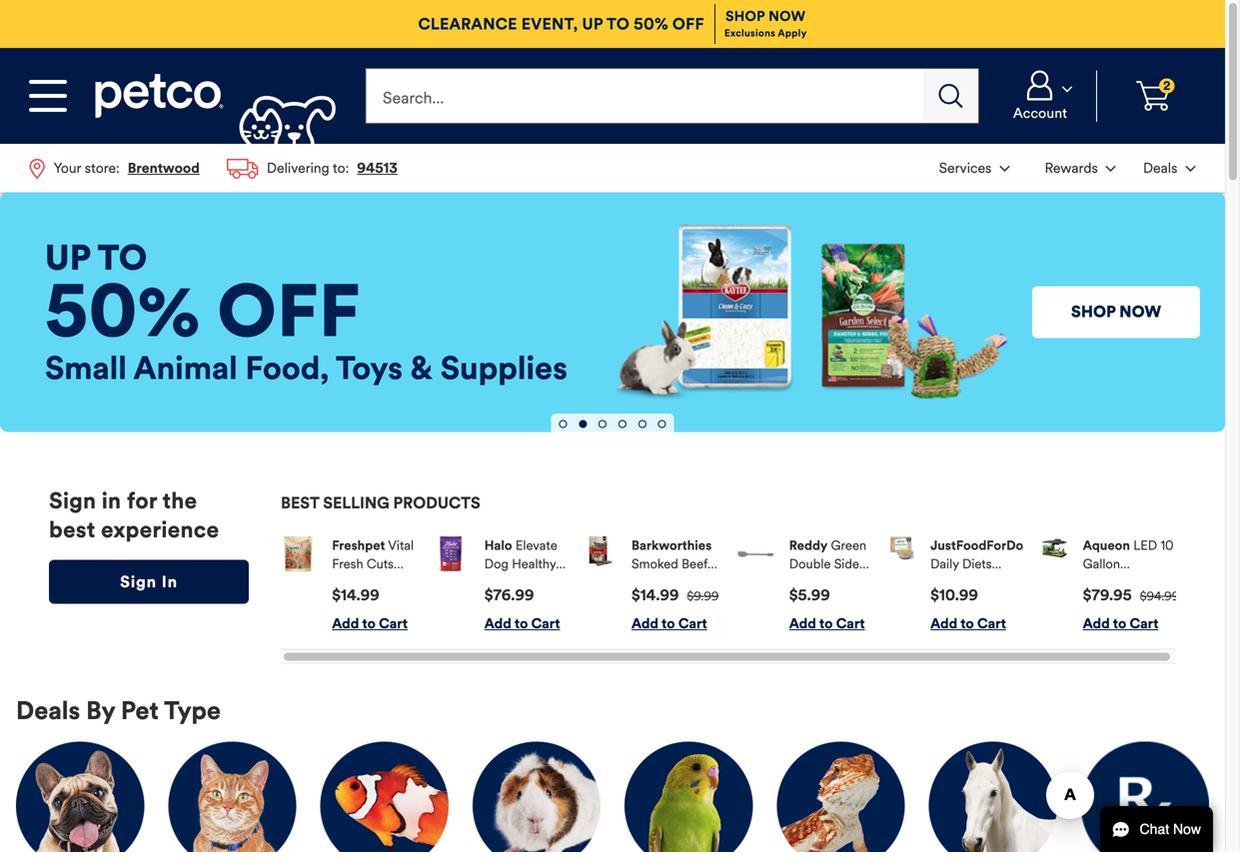 Task type: vqa. For each thing, say whether or not it's contained in the screenshot.
Farm and Feed Deals image
yes



Task type: describe. For each thing, give the bounding box(es) containing it.
best
[[281, 493, 319, 513]]

in
[[102, 487, 121, 515]]

to
[[607, 14, 630, 34]]

in
[[162, 572, 178, 592]]

$9.99
[[687, 589, 719, 604]]

50%
[[634, 14, 668, 34]]

2 $14.99 list item from the left
[[586, 537, 719, 633]]

clearance event, up to 50% off
[[418, 14, 704, 34]]

apply
[[778, 27, 807, 40]]

search image
[[939, 84, 963, 108]]

Search search field
[[365, 68, 924, 124]]

$79.95 $94.99
[[1083, 586, 1179, 605]]

selling
[[323, 493, 389, 513]]

exclusions
[[724, 27, 776, 40]]

type
[[164, 696, 221, 727]]

list containing $14.99
[[281, 521, 1179, 664]]

$79.95 list item
[[1043, 537, 1179, 633]]

$5.99
[[789, 586, 830, 605]]

1 $14.99 list item from the left
[[281, 537, 414, 633]]

shop now exclusions apply
[[724, 7, 807, 40]]

$5.99 list item
[[738, 537, 871, 633]]

scroll to top image
[[1180, 751, 1198, 769]]

for
[[127, 487, 157, 515]]

sign for sign in for the best experience
[[49, 487, 96, 515]]

event,
[[521, 14, 578, 34]]

carat down icon 13 button
[[928, 146, 1021, 190]]

sign in link
[[49, 560, 249, 604]]



Task type: locate. For each thing, give the bounding box(es) containing it.
farm and feed deals image
[[929, 742, 1057, 852]]

by
[[86, 696, 115, 727]]

$14.99
[[332, 586, 380, 605], [632, 586, 679, 605]]

shop now link
[[725, 7, 806, 25]]

1 vertical spatial sign
[[120, 572, 157, 592]]

fish deals image
[[320, 742, 448, 852]]

1 horizontal spatial $14.99 list item
[[586, 537, 719, 633]]

carat down icon 13 image
[[1062, 86, 1072, 92], [1000, 166, 1010, 172], [1106, 166, 1116, 172], [1186, 166, 1196, 172]]

sign
[[49, 487, 96, 515], [120, 572, 157, 592]]

0 vertical spatial sign
[[49, 487, 96, 515]]

2 link
[[1105, 70, 1201, 122]]

sign inside button
[[120, 572, 157, 592]]

bird deals image
[[625, 742, 753, 852]]

carat down icon 13 button
[[992, 70, 1088, 122], [1025, 146, 1128, 190], [1132, 146, 1207, 190]]

sign inside sign in for the best experience
[[49, 487, 96, 515]]

shop
[[725, 7, 765, 25]]

best selling products
[[281, 493, 480, 513]]

experience
[[101, 516, 219, 543]]

sign in
[[120, 572, 178, 592]]

$14.99 down selling
[[332, 586, 380, 605]]

up
[[582, 14, 603, 34]]

sign in for the best experience
[[49, 487, 219, 543]]

1 $14.99 from the left
[[332, 586, 380, 605]]

best
[[49, 516, 95, 543]]

sign left in
[[120, 572, 157, 592]]

2 $14.99 from the left
[[632, 586, 679, 605]]

$79.95
[[1083, 586, 1132, 605]]

reptile deals image
[[777, 742, 905, 852]]

sign for sign in
[[120, 572, 157, 592]]

$94.99
[[1140, 589, 1179, 604]]

1 horizontal spatial $14.99
[[632, 586, 679, 605]]

pet
[[121, 696, 159, 727]]

0 horizontal spatial $14.99 list item
[[281, 537, 414, 633]]

$14.99 for $14.99 $9.99
[[632, 586, 679, 605]]

$10.99 list item
[[890, 537, 1024, 633]]

$76.99
[[484, 586, 534, 605]]

sign in button
[[49, 560, 249, 604]]

deals
[[16, 696, 80, 727]]

cat deals image
[[168, 742, 296, 852]]

off
[[672, 14, 704, 34]]

$14.99 for $14.99
[[332, 586, 380, 605]]

carat down icon 13 image inside popup button
[[1000, 166, 1010, 172]]

$10.99
[[930, 586, 978, 605]]

pet pharmacy image
[[1081, 742, 1209, 852]]

$14.99 list item
[[281, 537, 414, 633], [586, 537, 719, 633]]

1 horizontal spatial sign
[[120, 572, 157, 592]]

$76.99 list item
[[433, 537, 566, 633]]

the
[[162, 487, 197, 515]]

styled arrow button link
[[1169, 740, 1209, 780]]

small pet deals image
[[472, 742, 601, 852]]

products
[[393, 493, 480, 513]]

list
[[16, 144, 411, 193], [926, 144, 1209, 192], [281, 521, 1179, 664]]

now
[[769, 7, 806, 25]]

0 horizontal spatial $14.99
[[332, 586, 380, 605]]

clearance
[[418, 14, 517, 34]]

$14.99 left $9.99
[[632, 586, 679, 605]]

deals by pet type
[[16, 696, 221, 727]]

$14.99 $9.99
[[632, 586, 719, 605]]

sign up best
[[49, 487, 96, 515]]

0 horizontal spatial sign
[[49, 487, 96, 515]]

2
[[1163, 78, 1171, 93]]

dog deals image
[[16, 742, 144, 852]]



